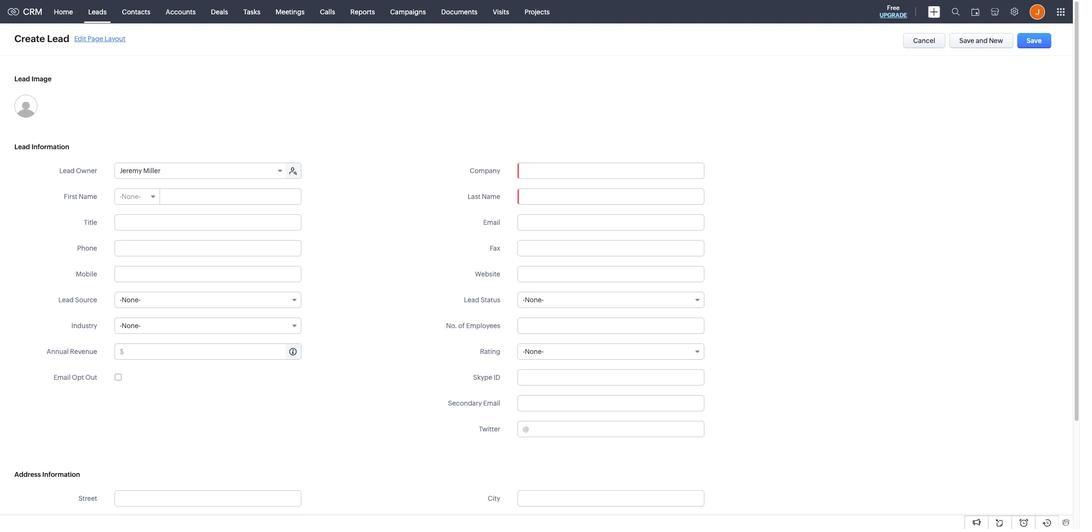 Task type: vqa. For each thing, say whether or not it's contained in the screenshot.
the rightmost Settings
no



Task type: describe. For each thing, give the bounding box(es) containing it.
email for email
[[483, 219, 500, 227]]

2 vertical spatial email
[[483, 400, 500, 408]]

edit
[[74, 35, 86, 42]]

layout
[[105, 35, 126, 42]]

- for lead status
[[523, 297, 525, 304]]

image image
[[14, 95, 37, 118]]

crm link
[[8, 7, 42, 17]]

-none- for lead source
[[120, 297, 141, 304]]

free upgrade
[[880, 4, 907, 19]]

visits
[[493, 8, 509, 16]]

campaigns
[[390, 8, 426, 16]]

contacts link
[[114, 0, 158, 23]]

calendar image
[[971, 8, 979, 16]]

none- for lead source
[[122, 297, 141, 304]]

lead left "edit"
[[47, 33, 69, 44]]

create
[[14, 33, 45, 44]]

miller
[[143, 167, 161, 175]]

edit page layout link
[[74, 35, 126, 42]]

email for email opt out
[[54, 374, 71, 382]]

lead for lead source
[[58, 297, 74, 304]]

information for lead information
[[31, 143, 69, 151]]

-none- field for lead status
[[518, 292, 704, 309]]

secondary email
[[448, 400, 500, 408]]

projects
[[525, 8, 550, 16]]

lead for lead information
[[14, 143, 30, 151]]

address
[[14, 472, 41, 479]]

twitter
[[479, 426, 500, 434]]

secondary
[[448, 400, 482, 408]]

Jeremy Miller field
[[115, 163, 286, 179]]

jeremy
[[120, 167, 142, 175]]

-none- for rating
[[523, 348, 544, 356]]

none- for industry
[[122, 323, 141, 330]]

lead owner
[[59, 167, 97, 175]]

@
[[523, 426, 529, 434]]

last name
[[468, 193, 500, 201]]

-none- down jeremy
[[120, 193, 141, 201]]

no. of employees
[[446, 323, 500, 330]]

-none- field for rating
[[518, 344, 704, 360]]

- for lead source
[[120, 297, 122, 304]]

projects link
[[517, 0, 557, 23]]

save for save
[[1027, 37, 1042, 45]]

annual revenue
[[47, 348, 97, 356]]

image
[[31, 75, 52, 83]]

lead information
[[14, 143, 69, 151]]

reports link
[[343, 0, 383, 23]]

home link
[[46, 0, 81, 23]]

page
[[88, 35, 103, 42]]

lead status
[[464, 297, 500, 304]]

status
[[481, 297, 500, 304]]

contacts
[[122, 8, 150, 16]]

opt
[[72, 374, 84, 382]]

fax
[[490, 245, 500, 253]]

profile image
[[1030, 4, 1045, 19]]

-none- for industry
[[120, 323, 141, 330]]

- for rating
[[523, 348, 525, 356]]

street
[[78, 495, 97, 503]]

name for first name
[[79, 193, 97, 201]]

lead for lead image
[[14, 75, 30, 83]]

company
[[470, 167, 500, 175]]

save and new button
[[949, 33, 1013, 48]]

- down jeremy
[[120, 193, 122, 201]]

phone
[[77, 245, 97, 253]]

-none- for lead status
[[523, 297, 544, 304]]

save button
[[1017, 33, 1051, 48]]

free
[[887, 4, 900, 12]]



Task type: locate. For each thing, give the bounding box(es) containing it.
title
[[84, 219, 97, 227]]

none- for rating
[[525, 348, 544, 356]]

accounts link
[[158, 0, 203, 23]]

1 name from the left
[[79, 193, 97, 201]]

leads link
[[81, 0, 114, 23]]

save inside 'button'
[[959, 37, 974, 45]]

name for last name
[[482, 193, 500, 201]]

city
[[488, 495, 500, 503]]

upgrade
[[880, 12, 907, 19]]

tasks link
[[236, 0, 268, 23]]

none- right the status
[[525, 297, 544, 304]]

email up the twitter
[[483, 400, 500, 408]]

information for address information
[[42, 472, 80, 479]]

create menu image
[[928, 6, 940, 17]]

0 vertical spatial information
[[31, 143, 69, 151]]

-none- right 'rating'
[[523, 348, 544, 356]]

annual
[[47, 348, 69, 356]]

and
[[976, 37, 988, 45]]

lead image
[[14, 75, 52, 83]]

none-
[[122, 193, 141, 201], [122, 297, 141, 304], [525, 297, 544, 304], [122, 323, 141, 330], [525, 348, 544, 356]]

name right last
[[482, 193, 500, 201]]

industry
[[71, 323, 97, 330]]

deals link
[[203, 0, 236, 23]]

revenue
[[70, 348, 97, 356]]

save down profile icon
[[1027, 37, 1042, 45]]

save inside button
[[1027, 37, 1042, 45]]

lead left the status
[[464, 297, 479, 304]]

2 name from the left
[[482, 193, 500, 201]]

-None- field
[[115, 189, 160, 205], [114, 292, 301, 309], [518, 292, 704, 309], [114, 318, 301, 334], [518, 344, 704, 360]]

None text field
[[518, 163, 704, 179], [518, 189, 704, 205], [160, 189, 301, 205], [114, 266, 301, 283], [518, 266, 704, 283], [518, 318, 704, 334], [114, 491, 301, 507], [518, 491, 704, 507], [518, 517, 704, 530], [518, 163, 704, 179], [518, 189, 704, 205], [160, 189, 301, 205], [114, 266, 301, 283], [518, 266, 704, 283], [518, 318, 704, 334], [114, 491, 301, 507], [518, 491, 704, 507], [518, 517, 704, 530]]

rating
[[480, 348, 500, 356]]

address information
[[14, 472, 80, 479]]

create menu element
[[922, 0, 946, 23]]

information up lead owner
[[31, 143, 69, 151]]

last
[[468, 193, 480, 201]]

lead left owner
[[59, 167, 75, 175]]

email opt out
[[54, 374, 97, 382]]

- right 'rating'
[[523, 348, 525, 356]]

source
[[75, 297, 97, 304]]

cancel
[[913, 37, 935, 45]]

1 save from the left
[[959, 37, 974, 45]]

meetings
[[276, 8, 305, 16]]

search element
[[946, 0, 966, 23]]

create lead edit page layout
[[14, 33, 126, 44]]

search image
[[952, 8, 960, 16]]

first name
[[64, 193, 97, 201]]

-none- field for lead source
[[114, 292, 301, 309]]

profile element
[[1024, 0, 1051, 23]]

mobile
[[76, 271, 97, 278]]

email left opt
[[54, 374, 71, 382]]

of
[[458, 323, 465, 330]]

calls
[[320, 8, 335, 16]]

accounts
[[166, 8, 196, 16]]

first
[[64, 193, 77, 201]]

employees
[[466, 323, 500, 330]]

skype id
[[473, 374, 500, 382]]

-
[[120, 193, 122, 201], [120, 297, 122, 304], [523, 297, 525, 304], [120, 323, 122, 330], [523, 348, 525, 356]]

1 horizontal spatial name
[[482, 193, 500, 201]]

information right address
[[42, 472, 80, 479]]

$
[[120, 348, 124, 356]]

- right "source"
[[120, 297, 122, 304]]

home
[[54, 8, 73, 16]]

-none- field for industry
[[114, 318, 301, 334]]

-none- right the status
[[523, 297, 544, 304]]

no.
[[446, 323, 457, 330]]

2 save from the left
[[1027, 37, 1042, 45]]

- for industry
[[120, 323, 122, 330]]

owner
[[76, 167, 97, 175]]

save and new
[[959, 37, 1003, 45]]

- up the $
[[120, 323, 122, 330]]

campaigns link
[[383, 0, 434, 23]]

lead source
[[58, 297, 97, 304]]

lead for lead owner
[[59, 167, 75, 175]]

out
[[85, 374, 97, 382]]

deals
[[211, 8, 228, 16]]

-none- up the $
[[120, 323, 141, 330]]

lead left "source"
[[58, 297, 74, 304]]

save
[[959, 37, 974, 45], [1027, 37, 1042, 45]]

reports
[[350, 8, 375, 16]]

lead
[[47, 33, 69, 44], [14, 75, 30, 83], [14, 143, 30, 151], [59, 167, 75, 175], [58, 297, 74, 304], [464, 297, 479, 304]]

meetings link
[[268, 0, 312, 23]]

cancel button
[[903, 33, 945, 48]]

none- right "source"
[[122, 297, 141, 304]]

lead left image
[[14, 75, 30, 83]]

none- down jeremy
[[122, 193, 141, 201]]

lead down image
[[14, 143, 30, 151]]

id
[[494, 374, 500, 382]]

none- right 'rating'
[[525, 348, 544, 356]]

None text field
[[114, 215, 301, 231], [518, 215, 704, 231], [114, 241, 301, 257], [518, 241, 704, 257], [125, 345, 301, 360], [518, 370, 704, 386], [518, 396, 704, 412], [530, 422, 704, 438], [114, 517, 301, 530], [114, 215, 301, 231], [518, 215, 704, 231], [114, 241, 301, 257], [518, 241, 704, 257], [125, 345, 301, 360], [518, 370, 704, 386], [518, 396, 704, 412], [530, 422, 704, 438], [114, 517, 301, 530]]

-none- right "source"
[[120, 297, 141, 304]]

documents
[[441, 8, 478, 16]]

email up fax
[[483, 219, 500, 227]]

crm
[[23, 7, 42, 17]]

tasks
[[243, 8, 260, 16]]

1 vertical spatial information
[[42, 472, 80, 479]]

0 horizontal spatial name
[[79, 193, 97, 201]]

skype
[[473, 374, 492, 382]]

jeremy miller
[[120, 167, 161, 175]]

save left and
[[959, 37, 974, 45]]

name
[[79, 193, 97, 201], [482, 193, 500, 201]]

none- for lead status
[[525, 297, 544, 304]]

visits link
[[485, 0, 517, 23]]

lead for lead status
[[464, 297, 479, 304]]

none- up the $
[[122, 323, 141, 330]]

email
[[483, 219, 500, 227], [54, 374, 71, 382], [483, 400, 500, 408]]

None field
[[518, 163, 704, 179]]

1 horizontal spatial save
[[1027, 37, 1042, 45]]

- right the status
[[523, 297, 525, 304]]

information
[[31, 143, 69, 151], [42, 472, 80, 479]]

0 vertical spatial email
[[483, 219, 500, 227]]

-none-
[[120, 193, 141, 201], [120, 297, 141, 304], [523, 297, 544, 304], [120, 323, 141, 330], [523, 348, 544, 356]]

website
[[475, 271, 500, 278]]

0 horizontal spatial save
[[959, 37, 974, 45]]

save for save and new
[[959, 37, 974, 45]]

leads
[[88, 8, 107, 16]]

calls link
[[312, 0, 343, 23]]

1 vertical spatial email
[[54, 374, 71, 382]]

documents link
[[434, 0, 485, 23]]

name right first
[[79, 193, 97, 201]]

new
[[989, 37, 1003, 45]]



